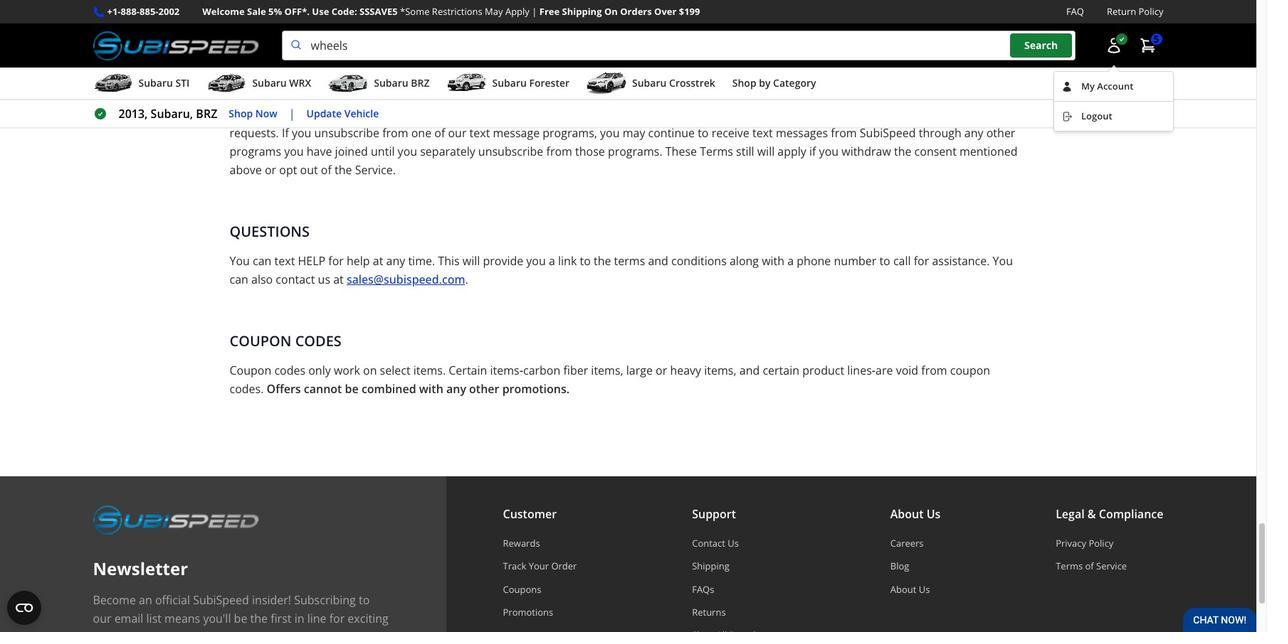 Task type: vqa. For each thing, say whether or not it's contained in the screenshot.
codes
yes



Task type: describe. For each thing, give the bounding box(es) containing it.
us
[[318, 272, 330, 288]]

1 vertical spatial will
[[757, 144, 775, 160]]

stop up number,
[[566, 33, 594, 49]]

phone
[[797, 254, 831, 269]]

a left phone
[[788, 254, 794, 269]]

1 horizontal spatial |
[[532, 5, 537, 18]]

for right call
[[914, 254, 929, 269]]

2 about us from the top
[[891, 584, 930, 596]]

search button
[[1010, 34, 1072, 58]]

returns
[[692, 607, 726, 619]]

0 vertical spatial through
[[439, 51, 481, 67]]

for
[[320, 51, 338, 67]]

to down reply
[[729, 51, 740, 67]]

shop now
[[229, 107, 278, 120]]

0 horizontal spatial request
[[385, 70, 426, 86]]

have left joined
[[307, 144, 332, 160]]

have up generate
[[942, 33, 967, 49]]

terms
[[614, 254, 645, 269]]

1 items, from the left
[[591, 363, 623, 379]]

help
[[298, 254, 325, 269]]

1 horizontal spatial terms
[[1056, 561, 1083, 573]]

of right one
[[435, 125, 445, 141]]

requests
[[971, 88, 1017, 104]]

0 horizontal spatial at
[[333, 272, 344, 288]]

from inside "coupon codes only work on select items. certain items‒carbon fiber items, large or heavy items, and certain product lines‒are void from coupon codes."
[[922, 363, 947, 379]]

logout button
[[1054, 102, 1174, 131]]

a subaru forester thumbnail image image
[[447, 73, 487, 94]]

my account
[[1082, 80, 1134, 93]]

its
[[653, 107, 665, 123]]

large
[[626, 363, 653, 379]]

track your order
[[503, 561, 577, 573]]

one).
[[841, 70, 868, 86]]

service
[[668, 107, 705, 123]]

any down such
[[965, 125, 984, 141]]

contact
[[692, 538, 725, 550]]

0 horizontal spatial brz
[[196, 106, 217, 122]]

5%
[[268, 5, 282, 18]]

subaru for subaru crosstrek
[[632, 76, 667, 90]]

888-
[[121, 5, 140, 18]]

1 horizontal spatial subispeed
[[570, 107, 626, 123]]

1 vertical spatial to
[[871, 70, 884, 86]]

or down for
[[324, 70, 336, 86]]

codes
[[274, 363, 306, 379]]

items.
[[414, 363, 446, 379]]

which
[[634, 70, 665, 86]]

1 horizontal spatial at
[[373, 254, 383, 269]]

and down acknowledge at the top left of page
[[490, 107, 510, 123]]

a right either
[[1012, 51, 1019, 67]]

help
[[347, 254, 370, 269]]

shop for shop now
[[229, 107, 253, 120]]

and left its
[[629, 107, 650, 123]]

text up program
[[591, 51, 611, 67]]

search input field
[[282, 31, 1075, 61]]

sales@subispeed.com link
[[347, 272, 465, 288]]

this
[[438, 254, 460, 269]]

with inside you can text help for help at any time. this will provide you a link to the terms and conditions along with a phone number to call for assistance. you can also contact us at
[[762, 254, 785, 269]]

keyword
[[385, 107, 430, 123]]

codes.
[[230, 382, 264, 397]]

0 vertical spatial to
[[230, 33, 243, 49]]

to
[[230, 2, 249, 21]]

subaru for subaru brz
[[374, 76, 408, 90]]

void
[[896, 363, 919, 379]]

0 horizontal spatial with
[[419, 382, 443, 397]]

1 horizontal spatial be
[[345, 382, 359, 397]]

you inside you can text help for help at any time. this will provide you a link to the terms and conditions along with a phone number to call for assistance. you can also contact us at
[[526, 254, 546, 269]]

from down the liability
[[831, 125, 857, 141]]

2 vertical spatial unsubscribe
[[478, 144, 544, 160]]

1 vertical spatial not
[[271, 107, 289, 123]]

line
[[307, 612, 326, 627]]

the inside you can text help for help at any time. this will provide you a link to the terms and conditions along with a phone number to call for assistance. you can also contact us at
[[594, 254, 611, 269]]

and inside you can text help for help at any time. this will provide you a link to the terms and conditions along with a phone number to call for assistance. you can also contact us at
[[648, 254, 669, 269]]

a subaru wrx thumbnail image image
[[207, 73, 247, 94]]

first
[[271, 612, 292, 627]]

text up for
[[322, 33, 343, 49]]

to up which
[[646, 51, 656, 67]]

faq
[[1067, 5, 1084, 18]]

blog link
[[891, 561, 941, 573]]

rewards link
[[503, 538, 577, 550]]

heavy
[[670, 363, 701, 379]]

coupons
[[503, 584, 541, 596]]

any inside you can text help for help at any time. this will provide you a link to the terms and conditions along with a phone number to call for assistance. you can also contact us at
[[386, 254, 405, 269]]

faqs link
[[692, 584, 775, 596]]

that down number,
[[551, 88, 572, 104]]

or inside "coupon codes only work on select items. certain items‒carbon fiber items, large or heavy items, and certain product lines‒are void from coupon codes."
[[656, 363, 667, 379]]

the left consent
[[894, 144, 912, 160]]

such
[[970, 107, 994, 123]]

0 horizontal spatial other
[[469, 382, 499, 397]]

that up programs,
[[546, 107, 567, 123]]

1 subispeed logo image from the top
[[93, 31, 259, 61]]

text down for
[[301, 70, 321, 86]]

track your order link
[[503, 561, 577, 573]]

careers link
[[891, 538, 941, 550]]

to inside become an official subispeed insider! subscribing to our email list means you'll be the first in line for exciting news, discounts, and more. let's get started!
[[359, 593, 370, 609]]

.
[[465, 272, 468, 288]]

text up different
[[492, 33, 512, 49]]

to right link
[[580, 254, 591, 269]]

along
[[730, 254, 759, 269]]

0 horizontal spatial shipping
[[562, 5, 602, 18]]

any up out.
[[784, 33, 803, 49]]

text up still
[[753, 125, 773, 141]]

return policy link
[[1107, 4, 1164, 19]]

clarify
[[443, 70, 474, 86]]

time
[[669, 33, 692, 49]]

any left 'time'
[[647, 33, 666, 49]]

terms inside to stop receiving text messages from subispeed, text the word stop to 85373 any time or reply stop to any of the text messages you have received from subispeed. for services operated through a different number, text stop to that number to opt out. your opt-out request may generate either a confirmation text or a texted request to clarify the text message program to which it applies (if you have more than one). to complete your opt-out, please provide the requested clarification. you acknowledge that the text message platform may not recognize and respond to unsubscribe requests that do not include the stop keyword command and agree that subispeed and its service providers will have no liability for failing to honor such requests. if you unsubscribe from one of our text message programs, you may continue to receive text messages from subispeed through any other programs you have joined until you separately unsubscribe from those programs. these terms still will apply if you withdraw the consent mentioned above or opt out of the service.
[[700, 144, 733, 160]]

open widget image
[[7, 592, 41, 626]]

2 subispeed logo image from the top
[[93, 506, 259, 536]]

official
[[155, 593, 190, 609]]

1 vertical spatial your
[[529, 561, 549, 573]]

restrictions
[[432, 5, 483, 18]]

85373
[[611, 33, 644, 49]]

a left texted on the top left
[[339, 70, 345, 86]]

to up failing
[[889, 88, 900, 104]]

platform
[[669, 88, 715, 104]]

0 horizontal spatial unsubscribe
[[314, 125, 380, 141]]

the up than
[[820, 33, 838, 49]]

2 vertical spatial message
[[493, 125, 540, 141]]

shop by category button
[[732, 71, 816, 99]]

questions
[[230, 222, 310, 241]]

to up clarification.
[[429, 70, 440, 86]]

to up out.
[[771, 33, 781, 49]]

privacy policy link
[[1056, 538, 1164, 550]]

subaru crosstrek
[[632, 76, 715, 90]]

subispeed,
[[430, 33, 489, 49]]

1 vertical spatial shipping
[[692, 561, 730, 573]]

contact us
[[692, 538, 739, 550]]

subaru brz button
[[328, 71, 430, 99]]

policy for return policy
[[1139, 5, 1164, 18]]

5 button
[[1132, 31, 1164, 60]]

stop down '85373'
[[614, 51, 643, 67]]

a subaru brz thumbnail image image
[[328, 73, 368, 94]]

text inside you can text help for help at any time. this will provide you a link to the terms and conditions along with a phone number to call for assistance. you can also contact us at
[[275, 254, 295, 269]]

promotions.
[[502, 382, 570, 397]]

of up than
[[806, 33, 817, 49]]

assistance.
[[932, 254, 990, 269]]

and inside "coupon codes only work on select items. certain items‒carbon fiber items, large or heavy items, and certain product lines‒are void from coupon codes."
[[740, 363, 760, 379]]

5
[[1154, 32, 1159, 46]]

from down keyword
[[382, 125, 408, 141]]

requests.
[[230, 125, 279, 141]]

subaru for subaru sti
[[138, 76, 173, 90]]

stop up out.
[[739, 33, 768, 49]]

dialog containing my account
[[1054, 63, 1174, 132]]

1 vertical spatial can
[[230, 272, 248, 288]]

0 vertical spatial message
[[521, 70, 568, 86]]

returns link
[[692, 607, 775, 619]]

on
[[604, 5, 618, 18]]

the down joined
[[335, 162, 352, 178]]

my account link
[[1054, 72, 1174, 101]]

1 vertical spatial subispeed
[[860, 125, 916, 141]]

for inside become an official subispeed insider! subscribing to our email list means you'll be the first in line for exciting news, discounts, and more. let's get started!
[[329, 612, 345, 627]]

1 vertical spatial message
[[619, 88, 666, 104]]

the up update
[[310, 88, 328, 104]]

+1-888-885-2002
[[107, 5, 180, 18]]

or right 'time'
[[695, 33, 707, 49]]

from down programs,
[[546, 144, 572, 160]]

text down the "command"
[[470, 125, 490, 141]]

$199
[[679, 5, 700, 18]]

compliance
[[1099, 507, 1164, 523]]

texted
[[348, 70, 382, 86]]

to down service
[[698, 125, 709, 141]]

respond
[[842, 88, 886, 104]]

have down out.
[[754, 70, 780, 86]]

and down than
[[818, 88, 839, 104]]

of left service
[[1085, 561, 1094, 573]]

apply
[[505, 5, 530, 18]]

provide inside to stop receiving text messages from subispeed, text the word stop to 85373 any time or reply stop to any of the text messages you have received from subispeed. for services operated through a different number, text stop to that number to opt out. your opt-out request may generate either a confirmation text or a texted request to clarify the text message program to which it applies (if you have more than one). to complete your opt-out, please provide the requested clarification. you acknowledge that the text message platform may not recognize and respond to unsubscribe requests that do not include the stop keyword command and agree that subispeed and its service providers will have no liability for failing to honor such requests. if you unsubscribe from one of our text message programs, you may continue to receive text messages from subispeed through any other programs you have joined until you separately unsubscribe from those programs. these terms still will apply if you withdraw the consent mentioned above or opt out of the service.
[[267, 88, 307, 104]]

1 about us from the top
[[891, 507, 941, 523]]

terms of service link
[[1056, 561, 1164, 573]]

our inside to stop receiving text messages from subispeed, text the word stop to 85373 any time or reply stop to any of the text messages you have received from subispeed. for services operated through a different number, text stop to that number to opt out. your opt-out request may generate either a confirmation text or a texted request to clarify the text message program to which it applies (if you have more than one). to complete your opt-out, please provide the requested clarification. you acknowledge that the text message platform may not recognize and respond to unsubscribe requests that do not include the stop keyword command and agree that subispeed and its service providers will have no liability for failing to honor such requests. if you unsubscribe from one of our text message programs, you may continue to receive text messages from subispeed through any other programs you have joined until you separately unsubscribe from those programs. these terms still will apply if you withdraw the consent mentioned above or opt out of the service.
[[448, 125, 467, 141]]

0 vertical spatial opt
[[743, 51, 761, 67]]

1 horizontal spatial out
[[837, 51, 855, 67]]

0 vertical spatial request
[[858, 51, 899, 67]]

either
[[978, 51, 1009, 67]]

a left link
[[549, 254, 555, 269]]

0 vertical spatial will
[[761, 107, 779, 123]]

1 horizontal spatial through
[[919, 125, 962, 141]]

0 horizontal spatial opt
[[279, 162, 297, 178]]

by
[[759, 76, 771, 90]]

a left different
[[484, 51, 491, 67]]

account
[[1097, 80, 1134, 93]]

support
[[692, 507, 736, 523]]

&
[[1088, 507, 1096, 523]]

us for about us link
[[919, 584, 930, 596]]

2 horizontal spatial you
[[993, 254, 1013, 269]]

subaru crosstrek button
[[587, 71, 715, 99]]

still
[[736, 144, 754, 160]]

different
[[493, 51, 539, 67]]

1 about from the top
[[891, 507, 924, 523]]

receive
[[712, 125, 750, 141]]

the down requested
[[333, 107, 351, 123]]

include
[[292, 107, 330, 123]]

0 vertical spatial us
[[927, 507, 941, 523]]

your inside to stop receiving text messages from subispeed, text the word stop to 85373 any time or reply stop to any of the text messages you have received from subispeed. for services operated through a different number, text stop to that number to opt out. your opt-out request may generate either a confirmation text or a texted request to clarify the text message program to which it applies (if you have more than one). to complete your opt-out, please provide the requested clarification. you acknowledge that the text message platform may not recognize and respond to unsubscribe requests that do not include the stop keyword command and agree that subispeed and its service providers will have no liability for failing to honor such requests. if you unsubscribe from one of our text message programs, you may continue to receive text messages from subispeed through any other programs you have joined until you separately unsubscribe from those programs. these terms still will apply if you withdraw the consent mentioned above or opt out of the service.
[[788, 51, 813, 67]]

in
[[295, 612, 304, 627]]

a subaru sti thumbnail image image
[[93, 73, 133, 94]]

or down programs
[[265, 162, 276, 178]]

providers
[[708, 107, 758, 123]]



Task type: locate. For each thing, give the bounding box(es) containing it.
subaru wrx button
[[207, 71, 311, 99]]

sti
[[175, 76, 190, 90]]

requested
[[331, 88, 385, 104]]

0 vertical spatial subispeed logo image
[[93, 31, 259, 61]]

more.
[[207, 630, 238, 633]]

0 vertical spatial number
[[684, 51, 726, 67]]

the inside become an official subispeed insider! subscribing to our email list means you'll be the first in line for exciting news, discounts, and more. let's get started!
[[250, 612, 268, 627]]

our up news,
[[93, 612, 111, 627]]

1 horizontal spatial request
[[858, 51, 899, 67]]

you inside to stop receiving text messages from subispeed, text the word stop to 85373 any time or reply stop to any of the text messages you have received from subispeed. for services operated through a different number, text stop to that number to opt out. your opt-out request may generate either a confirmation text or a texted request to clarify the text message program to which it applies (if you have more than one). to complete your opt-out, please provide the requested clarification. you acknowledge that the text message platform may not recognize and respond to unsubscribe requests that do not include the stop keyword command and agree that subispeed and its service providers will have no liability for failing to honor such requests. if you unsubscribe from one of our text message programs, you may continue to receive text messages from subispeed through any other programs you have joined until you separately unsubscribe from those programs. these terms still will apply if you withdraw the consent mentioned above or opt out of the service.
[[455, 88, 476, 104]]

0 horizontal spatial you
[[230, 254, 250, 269]]

to right failing
[[920, 107, 931, 123]]

subaru inside subaru sti dropdown button
[[138, 76, 173, 90]]

0 horizontal spatial can
[[230, 272, 248, 288]]

and inside become an official subispeed insider! subscribing to our email list means you'll be the first in line for exciting news, discounts, and more. let's get started!
[[183, 630, 204, 633]]

dialog
[[1054, 63, 1174, 132]]

1 horizontal spatial other
[[987, 125, 1016, 141]]

the up let's
[[250, 612, 268, 627]]

on
[[363, 363, 377, 379]]

subaru for subaru forester
[[492, 76, 527, 90]]

0 vertical spatial our
[[448, 125, 467, 141]]

0 vertical spatial about us
[[891, 507, 941, 523]]

combined
[[362, 382, 416, 397]]

1 vertical spatial request
[[385, 70, 426, 86]]

reply
[[710, 33, 736, 49]]

order
[[551, 561, 577, 573]]

0 vertical spatial about
[[891, 507, 924, 523]]

free
[[540, 5, 560, 18]]

2 vertical spatial will
[[463, 254, 480, 269]]

subaru sti button
[[93, 71, 190, 99]]

0 horizontal spatial may
[[623, 125, 645, 141]]

0 vertical spatial be
[[345, 382, 359, 397]]

category
[[773, 76, 816, 90]]

let's
[[241, 630, 265, 633]]

the right clarify in the left top of the page
[[477, 70, 495, 86]]

0 horizontal spatial terms
[[700, 144, 733, 160]]

0 vertical spatial shipping
[[562, 5, 602, 18]]

0 horizontal spatial shop
[[229, 107, 253, 120]]

or
[[695, 33, 707, 49], [324, 70, 336, 86], [265, 162, 276, 178], [656, 363, 667, 379]]

sales@subispeed.com .
[[347, 272, 468, 288]]

return
[[1107, 5, 1136, 18]]

our inside become an official subispeed insider! subscribing to our email list means you'll be the first in line for exciting news, discounts, and more. let's get started!
[[93, 612, 111, 627]]

will
[[761, 107, 779, 123], [757, 144, 775, 160], [463, 254, 480, 269]]

0 horizontal spatial opt-
[[816, 51, 837, 67]]

will down recognize
[[761, 107, 779, 123]]

subaru sti
[[138, 76, 190, 90]]

for down respond
[[867, 107, 883, 123]]

items,
[[591, 363, 623, 379], [704, 363, 737, 379]]

1 vertical spatial opt
[[279, 162, 297, 178]]

means
[[165, 612, 200, 627]]

provide inside you can text help for help at any time. this will provide you a link to the terms and conditions along with a phone number to call for assistance. you can also contact us at
[[483, 254, 523, 269]]

2 subaru from the left
[[252, 76, 287, 90]]

select
[[380, 363, 411, 379]]

coupon
[[230, 332, 292, 351]]

discounts,
[[126, 630, 180, 633]]

2 horizontal spatial subispeed
[[860, 125, 916, 141]]

from right "void"
[[922, 363, 947, 379]]

to left call
[[880, 254, 891, 269]]

at
[[373, 254, 383, 269], [333, 272, 344, 288]]

number inside to stop receiving text messages from subispeed, text the word stop to 85373 any time or reply stop to any of the text messages you have received from subispeed. for services operated through a different number, text stop to that number to opt out. your opt-out request may generate either a confirmation text or a texted request to clarify the text message program to which it applies (if you have more than one). to complete your opt-out, please provide the requested clarification. you acknowledge that the text message platform may not recognize and respond to unsubscribe requests that do not include the stop keyword command and agree that subispeed and its service providers will have no liability for failing to honor such requests. if you unsubscribe from one of our text message programs, you may continue to receive text messages from subispeed through any other programs you have joined until you separately unsubscribe from those programs. these terms still will apply if you withdraw the consent mentioned above or opt out of the service.
[[684, 51, 726, 67]]

of left service.
[[321, 162, 332, 178]]

subispeed inside become an official subispeed insider! subscribing to our email list means you'll be the first in line for exciting news, discounts, and more. let's get started!
[[193, 593, 249, 609]]

1 horizontal spatial brz
[[411, 76, 430, 90]]

subaru inside dropdown button
[[632, 76, 667, 90]]

us for contact us link
[[728, 538, 739, 550]]

1 vertical spatial policy
[[1089, 538, 1114, 550]]

0 vertical spatial subispeed
[[570, 107, 626, 123]]

that down please on the top left
[[230, 107, 251, 123]]

subaru inside subaru brz "dropdown button"
[[374, 76, 408, 90]]

messages up "services" at the left top of the page
[[346, 33, 398, 49]]

shipping down the contact
[[692, 561, 730, 573]]

0 horizontal spatial number
[[684, 51, 726, 67]]

1 vertical spatial about us
[[891, 584, 930, 596]]

from down stop
[[230, 51, 256, 67]]

1 vertical spatial may
[[718, 88, 740, 104]]

code:
[[332, 5, 357, 18]]

may up providers
[[718, 88, 740, 104]]

0 vertical spatial with
[[762, 254, 785, 269]]

| up if
[[289, 106, 295, 122]]

will inside you can text help for help at any time. this will provide you a link to the terms and conditions along with a phone number to call for assistance. you can also contact us at
[[463, 254, 480, 269]]

terms down privacy
[[1056, 561, 1083, 573]]

1 subaru from the left
[[138, 76, 173, 90]]

to left which
[[620, 70, 631, 86]]

subispeed up you'll
[[193, 593, 249, 609]]

honor
[[934, 107, 967, 123]]

if
[[810, 144, 816, 160]]

faq link
[[1067, 4, 1084, 19]]

0 horizontal spatial through
[[439, 51, 481, 67]]

number up applies
[[684, 51, 726, 67]]

subispeed logo image
[[93, 31, 259, 61], [93, 506, 259, 536]]

work
[[334, 363, 360, 379]]

subaru wrx
[[252, 76, 311, 90]]

1 horizontal spatial opt-
[[967, 70, 988, 86]]

number,
[[542, 51, 588, 67]]

policy
[[1139, 5, 1164, 18], [1089, 538, 1114, 550]]

legal
[[1056, 507, 1085, 523]]

service
[[322, 2, 378, 21]]

consent
[[915, 144, 957, 160]]

1 horizontal spatial not
[[743, 88, 761, 104]]

text up the "one)."
[[840, 33, 861, 49]]

0 vertical spatial terms
[[700, 144, 733, 160]]

1 vertical spatial brz
[[196, 106, 217, 122]]

number
[[684, 51, 726, 67], [834, 254, 877, 269]]

and right terms
[[648, 254, 669, 269]]

will right still
[[757, 144, 775, 160]]

shop down please on the top left
[[229, 107, 253, 120]]

items, right heavy
[[704, 363, 737, 379]]

our down the "command"
[[448, 125, 467, 141]]

programs,
[[543, 125, 597, 141]]

more
[[783, 70, 811, 86]]

update
[[307, 107, 342, 120]]

promotions
[[503, 607, 553, 619]]

brz inside subaru brz "dropdown button"
[[411, 76, 430, 90]]

1 horizontal spatial may
[[718, 88, 740, 104]]

or right large
[[656, 363, 667, 379]]

welcome
[[202, 5, 245, 18]]

*some restrictions may apply | free shipping on orders over $199
[[400, 5, 700, 18]]

0 vertical spatial provide
[[267, 88, 307, 104]]

subaru down operated at the top left of page
[[374, 76, 408, 90]]

brz down operated at the top left of page
[[411, 76, 430, 90]]

0 vertical spatial not
[[743, 88, 761, 104]]

2002
[[158, 5, 180, 18]]

above
[[230, 162, 262, 178]]

the
[[515, 33, 533, 49], [820, 33, 838, 49], [477, 70, 495, 86], [310, 88, 328, 104], [575, 88, 593, 104], [333, 107, 351, 123], [894, 144, 912, 160], [335, 162, 352, 178], [594, 254, 611, 269], [250, 612, 268, 627]]

provide up now
[[267, 88, 307, 104]]

the down program
[[575, 88, 593, 104]]

out down include
[[300, 162, 318, 178]]

request down operated at the top left of page
[[385, 70, 426, 86]]

that up the it at the right
[[659, 51, 681, 67]]

subscribing
[[294, 593, 356, 609]]

to right the "one)."
[[871, 70, 884, 86]]

for right 'line'
[[329, 612, 345, 627]]

opt- up than
[[816, 51, 837, 67]]

newsletter
[[93, 558, 188, 581]]

0 vertical spatial policy
[[1139, 5, 1164, 18]]

1 vertical spatial opt-
[[967, 70, 988, 86]]

1 vertical spatial about
[[891, 584, 917, 596]]

0 horizontal spatial messages
[[346, 33, 398, 49]]

1 vertical spatial unsubscribe
[[314, 125, 380, 141]]

logout
[[1082, 110, 1113, 123]]

my
[[1082, 80, 1095, 93]]

0 vertical spatial can
[[253, 254, 272, 269]]

out
[[837, 51, 855, 67], [300, 162, 318, 178]]

to left '85373'
[[597, 33, 608, 49]]

recognize
[[764, 88, 815, 104]]

1 horizontal spatial provide
[[483, 254, 523, 269]]

shop for shop by category
[[732, 76, 757, 90]]

subaru inside subaru wrx dropdown button
[[252, 76, 287, 90]]

have down recognize
[[782, 107, 807, 123]]

certain
[[449, 363, 487, 379]]

4 subaru from the left
[[492, 76, 527, 90]]

0 vertical spatial may
[[902, 51, 925, 67]]

your
[[788, 51, 813, 67], [529, 561, 549, 573]]

1 vertical spatial at
[[333, 272, 344, 288]]

1 vertical spatial number
[[834, 254, 877, 269]]

certain
[[763, 363, 800, 379]]

0 horizontal spatial |
[[289, 106, 295, 122]]

1 vertical spatial other
[[469, 382, 499, 397]]

5 subaru from the left
[[632, 76, 667, 90]]

messages
[[346, 33, 398, 49], [864, 33, 916, 49], [776, 125, 828, 141]]

service.
[[355, 162, 396, 178]]

codes
[[295, 332, 342, 351]]

for inside to stop receiving text messages from subispeed, text the word stop to 85373 any time or reply stop to any of the text messages you have received from subispeed. for services operated through a different number, text stop to that number to opt out. your opt-out request may generate either a confirmation text or a texted request to clarify the text message program to which it applies (if you have more than one). to complete your opt-out, please provide the requested clarification. you acknowledge that the text message platform may not recognize and respond to unsubscribe requests that do not include the stop keyword command and agree that subispeed and its service providers will have no liability for failing to honor such requests. if you unsubscribe from one of our text message programs, you may continue to receive text messages from subispeed through any other programs you have joined until you separately unsubscribe from those programs. these terms still will apply if you withdraw the consent mentioned above or opt out of the service.
[[867, 107, 883, 123]]

news,
[[93, 630, 124, 633]]

stop right to
[[253, 2, 288, 21]]

subaru left the it at the right
[[632, 76, 667, 90]]

0 vertical spatial opt-
[[816, 51, 837, 67]]

for
[[867, 107, 883, 123], [328, 254, 344, 269], [914, 254, 929, 269], [329, 612, 345, 627]]

1 horizontal spatial number
[[834, 254, 877, 269]]

2 vertical spatial us
[[919, 584, 930, 596]]

2 horizontal spatial unsubscribe
[[903, 88, 968, 104]]

no
[[810, 107, 824, 123]]

may up programs.
[[623, 125, 645, 141]]

any down certain
[[446, 382, 466, 397]]

one
[[411, 125, 432, 141]]

0 horizontal spatial your
[[529, 561, 549, 573]]

return policy
[[1107, 5, 1164, 18]]

1 horizontal spatial can
[[253, 254, 272, 269]]

subaru forester button
[[447, 71, 570, 99]]

you right "assistance."
[[993, 254, 1013, 269]]

stop down requested
[[354, 107, 382, 123]]

1 horizontal spatial opt
[[743, 51, 761, 67]]

wrx
[[289, 76, 311, 90]]

| left free
[[532, 5, 537, 18]]

cannot
[[304, 382, 342, 397]]

policy up 5
[[1139, 5, 1164, 18]]

please
[[230, 88, 264, 104]]

shipping left on
[[562, 5, 602, 18]]

also
[[251, 272, 273, 288]]

subaru brz
[[374, 76, 430, 90]]

1 horizontal spatial items,
[[704, 363, 737, 379]]

received
[[970, 33, 1015, 49]]

0 vertical spatial |
[[532, 5, 537, 18]]

complete
[[887, 70, 936, 86]]

0 vertical spatial your
[[788, 51, 813, 67]]

joined
[[335, 144, 368, 160]]

subaru left the 'sti'
[[138, 76, 173, 90]]

may
[[902, 51, 925, 67], [718, 88, 740, 104], [623, 125, 645, 141]]

3 subaru from the left
[[374, 76, 408, 90]]

provide
[[267, 88, 307, 104], [483, 254, 523, 269]]

1 vertical spatial us
[[728, 538, 739, 550]]

1 horizontal spatial with
[[762, 254, 785, 269]]

0 vertical spatial at
[[373, 254, 383, 269]]

lines‒are
[[847, 363, 893, 379]]

0 horizontal spatial provide
[[267, 88, 307, 104]]

2 horizontal spatial may
[[902, 51, 925, 67]]

0 horizontal spatial be
[[234, 612, 247, 627]]

0 horizontal spatial policy
[[1089, 538, 1114, 550]]

may up complete
[[902, 51, 925, 67]]

product
[[803, 363, 845, 379]]

1 vertical spatial |
[[289, 106, 295, 122]]

shop inside dropdown button
[[732, 76, 757, 90]]

1 vertical spatial be
[[234, 612, 247, 627]]

items, right fiber
[[591, 363, 623, 379]]

other inside to stop receiving text messages from subispeed, text the word stop to 85373 any time or reply stop to any of the text messages you have received from subispeed. for services operated through a different number, text stop to that number to opt out. your opt-out request may generate either a confirmation text or a texted request to clarify the text message program to which it applies (if you have more than one). to complete your opt-out, please provide the requested clarification. you acknowledge that the text message platform may not recognize and respond to unsubscribe requests that do not include the stop keyword command and agree that subispeed and its service providers will have no liability for failing to honor such requests. if you unsubscribe from one of our text message programs, you may continue to receive text messages from subispeed through any other programs you have joined until you separately unsubscribe from those programs. these terms still will apply if you withdraw the consent mentioned above or opt out of the service.
[[987, 125, 1016, 141]]

1 horizontal spatial unsubscribe
[[478, 144, 544, 160]]

1 horizontal spatial shop
[[732, 76, 757, 90]]

conditions
[[671, 254, 727, 269]]

the up different
[[515, 33, 533, 49]]

about us up careers link
[[891, 507, 941, 523]]

2 about from the top
[[891, 584, 917, 596]]

2 items, from the left
[[704, 363, 737, 379]]

those
[[575, 144, 605, 160]]

us
[[927, 507, 941, 523], [728, 538, 739, 550], [919, 584, 930, 596]]

any
[[647, 33, 666, 49], [784, 33, 803, 49], [965, 125, 984, 141], [386, 254, 405, 269], [446, 382, 466, 397]]

subispeed down failing
[[860, 125, 916, 141]]

subispeed logo image down 2002
[[93, 31, 259, 61]]

about down blog
[[891, 584, 917, 596]]

+1-
[[107, 5, 121, 18]]

0 vertical spatial other
[[987, 125, 1016, 141]]

0 horizontal spatial items,
[[591, 363, 623, 379]]

subaru down subispeed.
[[252, 76, 287, 90]]

subaru inside subaru forester dropdown button
[[492, 76, 527, 90]]

text down program
[[596, 88, 616, 104]]

1 horizontal spatial messages
[[776, 125, 828, 141]]

1 horizontal spatial policy
[[1139, 5, 1164, 18]]

the
[[292, 2, 319, 21]]

text up contact
[[275, 254, 295, 269]]

a subaru crosstrek thumbnail image image
[[587, 73, 627, 94]]

0 horizontal spatial our
[[93, 612, 111, 627]]

number right phone
[[834, 254, 877, 269]]

careers
[[891, 538, 924, 550]]

be inside become an official subispeed insider! subscribing to our email list means you'll be the first in line for exciting news, discounts, and more. let's get started!
[[234, 612, 247, 627]]

faqs
[[692, 584, 714, 596]]

1 vertical spatial out
[[300, 162, 318, 178]]

offers cannot be combined with any other promotions.
[[267, 382, 570, 397]]

policy for privacy policy
[[1089, 538, 1114, 550]]

sales@subispeed.com
[[347, 272, 465, 288]]

2 horizontal spatial messages
[[864, 33, 916, 49]]

us up shipping link
[[728, 538, 739, 550]]

at right help
[[373, 254, 383, 269]]

through up consent
[[919, 125, 962, 141]]

for up us
[[328, 254, 344, 269]]

vehicle
[[344, 107, 379, 120]]

be up let's
[[234, 612, 247, 627]]

1 vertical spatial provide
[[483, 254, 523, 269]]

items‒carbon
[[490, 363, 561, 379]]

not right the do
[[271, 107, 289, 123]]

1 horizontal spatial our
[[448, 125, 467, 141]]

subaru for subaru wrx
[[252, 76, 287, 90]]

number inside you can text help for help at any time. this will provide you a link to the terms and conditions along with a phone number to call for assistance. you can also contact us at
[[834, 254, 877, 269]]

0 horizontal spatial subispeed
[[193, 593, 249, 609]]

through down subispeed,
[[439, 51, 481, 67]]

text up acknowledge at the top left of page
[[498, 70, 518, 86]]

time.
[[408, 254, 435, 269]]

with right along
[[762, 254, 785, 269]]

1 horizontal spatial your
[[788, 51, 813, 67]]

subispeed down a subaru crosstrek thumbnail image on the left of page
[[570, 107, 626, 123]]

from up operated at the top left of page
[[401, 33, 427, 49]]

2 vertical spatial subispeed
[[193, 593, 249, 609]]

contact
[[276, 272, 315, 288]]



